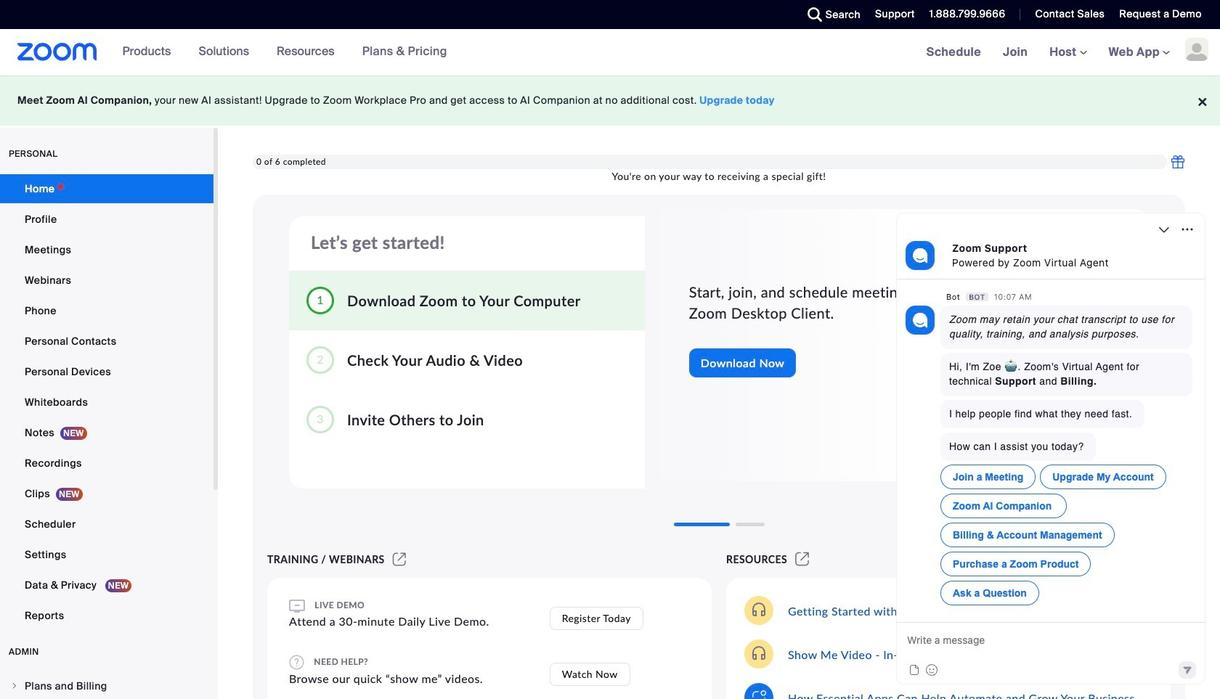 Task type: vqa. For each thing, say whether or not it's contained in the screenshot.
Personal Menu menu
yes



Task type: describe. For each thing, give the bounding box(es) containing it.
profile picture image
[[1186, 38, 1209, 61]]

personal menu menu
[[0, 174, 214, 632]]

zoom logo image
[[17, 43, 97, 61]]

product information navigation
[[97, 29, 459, 76]]

right image
[[10, 682, 19, 691]]

window new image
[[391, 554, 409, 566]]



Task type: locate. For each thing, give the bounding box(es) containing it.
banner
[[0, 29, 1221, 76]]

menu item
[[0, 673, 214, 700]]

footer
[[0, 76, 1221, 126]]

window new image
[[794, 554, 812, 566]]

meetings navigation
[[916, 29, 1221, 76]]



